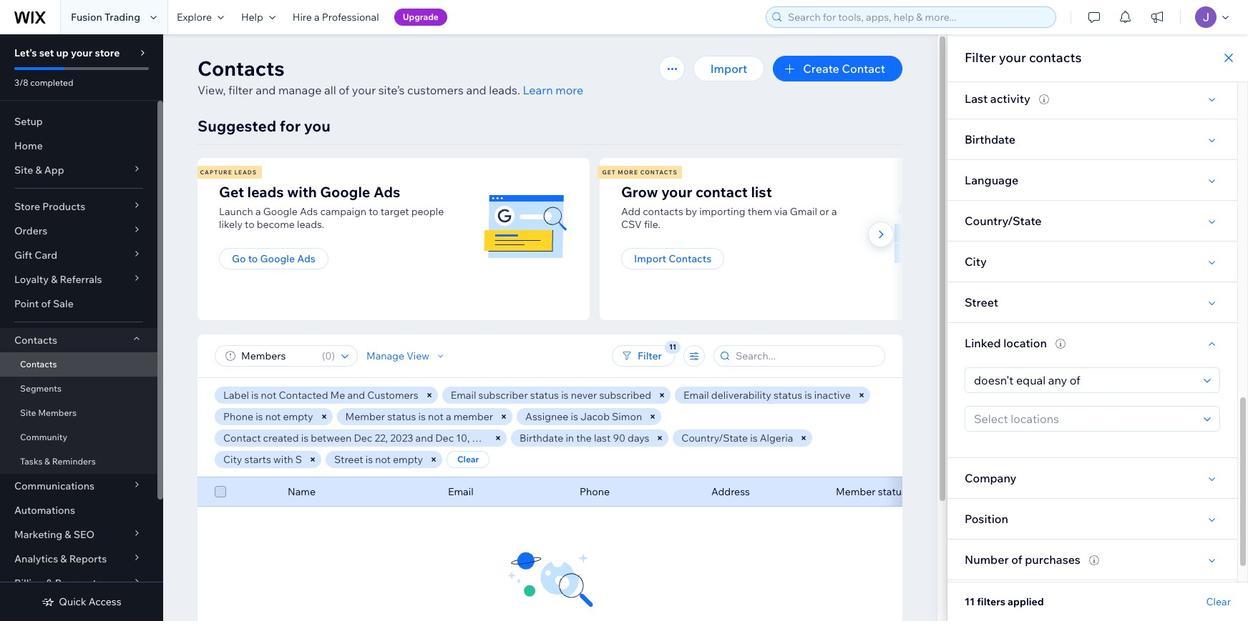 Task type: locate. For each thing, give the bounding box(es) containing it.
11 filters applied
[[965, 596, 1044, 609]]

list containing get leads with google ads
[[195, 158, 998, 321]]

1 vertical spatial of
[[41, 298, 51, 311]]

marketing
[[14, 529, 62, 542]]

site down the home
[[14, 164, 33, 177]]

contacts left by
[[643, 205, 683, 218]]

a right or
[[832, 205, 837, 218]]

& left app
[[35, 164, 42, 177]]

1 horizontal spatial filter
[[965, 49, 996, 66]]

1 vertical spatial clear button
[[1206, 596, 1231, 609]]

empty down "contacted"
[[283, 411, 313, 424]]

Search... field
[[731, 346, 880, 366]]

0 horizontal spatial of
[[41, 298, 51, 311]]

not down the '22,'
[[375, 454, 391, 467]]

file.
[[644, 218, 661, 231]]

1 vertical spatial country/state
[[682, 432, 748, 445]]

1 horizontal spatial street
[[965, 296, 998, 310]]

name
[[288, 486, 316, 499]]

1 vertical spatial phone
[[580, 486, 610, 499]]

import button
[[693, 56, 765, 82]]

0 vertical spatial with
[[287, 183, 317, 201]]

add
[[621, 205, 641, 218]]

contact inside 'button'
[[842, 62, 885, 76]]

home link
[[0, 134, 157, 158]]

& right loyalty
[[51, 273, 58, 286]]

country/state down language
[[965, 214, 1042, 228]]

site & app
[[14, 164, 64, 177]]

0 vertical spatial clear button
[[447, 452, 490, 469]]

0 vertical spatial contacts
[[1029, 49, 1082, 66]]

label is not contacted me and customers
[[223, 389, 419, 402]]

completed
[[30, 77, 73, 88]]

1 vertical spatial city
[[223, 454, 242, 467]]

2 vertical spatial google
[[260, 253, 295, 266]]

site for site & app
[[14, 164, 33, 177]]

via
[[774, 205, 788, 218]]

leads
[[247, 183, 284, 201]]

1 horizontal spatial contacts
[[1029, 49, 1082, 66]]

site
[[14, 164, 33, 177], [20, 408, 36, 419]]

0 horizontal spatial dec
[[354, 432, 372, 445]]

1 horizontal spatial member
[[836, 486, 876, 499]]

1 horizontal spatial phone
[[580, 486, 610, 499]]

list
[[751, 183, 772, 201]]

filter button
[[612, 346, 675, 367]]

2 vertical spatial of
[[1011, 553, 1022, 568]]

fusion
[[71, 11, 102, 24]]

google up "campaign"
[[320, 183, 370, 201]]

1 horizontal spatial birthdate
[[965, 132, 1016, 147]]

site members link
[[0, 402, 157, 426]]

1 2023 from the left
[[390, 432, 413, 445]]

analytics & reports
[[14, 553, 107, 566]]

member status is not a member
[[345, 411, 493, 424]]

contacts inside dropdown button
[[14, 334, 57, 347]]

member
[[453, 411, 493, 424]]

filters
[[977, 596, 1006, 609]]

filter for filter your contacts
[[965, 49, 996, 66]]

google inside button
[[260, 253, 295, 266]]

1 vertical spatial contact
[[223, 432, 261, 445]]

is up starts
[[256, 411, 263, 424]]

1 vertical spatial import
[[634, 253, 666, 266]]

you
[[304, 117, 331, 135]]

is down customers
[[418, 411, 426, 424]]

list
[[195, 158, 998, 321]]

city for city
[[965, 255, 987, 269]]

site down segments
[[20, 408, 36, 419]]

0 horizontal spatial birthdate
[[520, 432, 563, 445]]

Select locations field
[[970, 407, 1200, 432]]

activity
[[990, 92, 1031, 106]]

contacts
[[640, 169, 678, 176]]

& for marketing
[[65, 529, 71, 542]]

birthdate in the last 90 days
[[520, 432, 649, 445]]

orders
[[14, 225, 47, 238]]

email up member at the left bottom
[[451, 389, 476, 402]]

street for street is not empty
[[334, 454, 363, 467]]

birthdate for birthdate
[[965, 132, 1016, 147]]

filter up last
[[965, 49, 996, 66]]

empty down "member status is not a member"
[[393, 454, 423, 467]]

not up created
[[265, 411, 281, 424]]

orders button
[[0, 219, 157, 243]]

quick access
[[59, 596, 121, 609]]

dec left 10,
[[435, 432, 454, 445]]

get
[[602, 169, 616, 176]]

never
[[571, 389, 597, 402]]

0 vertical spatial site
[[14, 164, 33, 177]]

ads left "campaign"
[[300, 205, 318, 218]]

to right go
[[248, 253, 258, 266]]

view
[[407, 350, 430, 363]]

ads down get leads with google ads launch a google ads campaign to target people likely to become leads.
[[297, 253, 316, 266]]

&
[[35, 164, 42, 177], [51, 273, 58, 286], [44, 457, 50, 467], [65, 529, 71, 542], [60, 553, 67, 566], [46, 578, 53, 590]]

& right billing
[[46, 578, 53, 590]]

to inside go to google ads button
[[248, 253, 258, 266]]

automations
[[14, 505, 75, 517]]

1 horizontal spatial clear
[[1206, 596, 1231, 609]]

ads up target
[[374, 183, 400, 201]]

street down contact created is between dec 22, 2023 and dec 10, 2023
[[334, 454, 363, 467]]

city
[[965, 255, 987, 269], [223, 454, 242, 467]]

gift card
[[14, 249, 57, 262]]

contacts
[[198, 56, 285, 81], [669, 253, 712, 266], [14, 334, 57, 347], [20, 359, 57, 370]]

1 vertical spatial with
[[273, 454, 293, 467]]

1 dec from the left
[[354, 432, 372, 445]]

communications button
[[0, 475, 157, 499]]

trading
[[104, 11, 140, 24]]

not up phone is not empty
[[261, 389, 276, 402]]

with left s
[[273, 454, 293, 467]]

0 vertical spatial empty
[[283, 411, 313, 424]]

leads. left learn
[[489, 83, 520, 97]]

contact right create on the right top of page
[[842, 62, 885, 76]]

is left "never"
[[561, 389, 569, 402]]

dec left the '22,'
[[354, 432, 372, 445]]

get
[[219, 183, 244, 201]]

1 vertical spatial street
[[334, 454, 363, 467]]

and right customers
[[466, 83, 486, 97]]

country/state down deliverability
[[682, 432, 748, 445]]

country/state
[[965, 214, 1042, 228], [682, 432, 748, 445]]

0 horizontal spatial city
[[223, 454, 242, 467]]

2 horizontal spatial of
[[1011, 553, 1022, 568]]

purchases
[[1025, 553, 1081, 568]]

0 horizontal spatial phone
[[223, 411, 253, 424]]

1 horizontal spatial country/state
[[965, 214, 1042, 228]]

0 vertical spatial contact
[[842, 62, 885, 76]]

fusion trading
[[71, 11, 140, 24]]

0 vertical spatial ads
[[374, 183, 400, 201]]

gift card button
[[0, 243, 157, 268]]

1 vertical spatial birthdate
[[520, 432, 563, 445]]

(
[[322, 350, 325, 363]]

1 horizontal spatial contact
[[842, 62, 885, 76]]

inactive
[[814, 389, 851, 402]]

with right leads
[[287, 183, 317, 201]]

target
[[381, 205, 409, 218]]

1 vertical spatial member
[[836, 486, 876, 499]]

s
[[295, 454, 302, 467]]

and down "member status is not a member"
[[416, 432, 433, 445]]

2 vertical spatial ads
[[297, 253, 316, 266]]

0 vertical spatial birthdate
[[965, 132, 1016, 147]]

subscribed
[[599, 389, 651, 402]]

0 horizontal spatial member
[[345, 411, 385, 424]]

0 horizontal spatial empty
[[283, 411, 313, 424]]

birthdate up language
[[965, 132, 1016, 147]]

phone down last
[[580, 486, 610, 499]]

1 vertical spatial clear
[[1206, 596, 1231, 609]]

clear inside button
[[457, 454, 479, 465]]

& right tasks
[[44, 457, 50, 467]]

0 horizontal spatial filter
[[638, 350, 662, 363]]

assignee
[[525, 411, 569, 424]]

0 vertical spatial filter
[[965, 49, 996, 66]]

0 horizontal spatial 2023
[[390, 432, 413, 445]]

of inside sidebar element
[[41, 298, 51, 311]]

not left member at the left bottom
[[428, 411, 444, 424]]

hire
[[293, 11, 312, 24]]

with inside get leads with google ads launch a google ads campaign to target people likely to become leads.
[[287, 183, 317, 201]]

contacts button
[[0, 329, 157, 353]]

leads. right become
[[297, 218, 324, 231]]

of for number of purchases
[[1011, 553, 1022, 568]]

filter inside button
[[638, 350, 662, 363]]

phone for phone
[[580, 486, 610, 499]]

of right number on the bottom right
[[1011, 553, 1022, 568]]

1 vertical spatial empty
[[393, 454, 423, 467]]

0 vertical spatial country/state
[[965, 214, 1042, 228]]

0 horizontal spatial country/state
[[682, 432, 748, 445]]

google down become
[[260, 253, 295, 266]]

contacts up activity
[[1029, 49, 1082, 66]]

professional
[[322, 11, 379, 24]]

0 vertical spatial street
[[965, 296, 998, 310]]

None checkbox
[[215, 484, 226, 501]]

clear for 'clear' button to the right
[[1206, 596, 1231, 609]]

street up linked
[[965, 296, 998, 310]]

1 horizontal spatial empty
[[393, 454, 423, 467]]

& left seo
[[65, 529, 71, 542]]

0 vertical spatial leads.
[[489, 83, 520, 97]]

contacts down point of sale
[[14, 334, 57, 347]]

is down contact created is between dec 22, 2023 and dec 10, 2023
[[365, 454, 373, 467]]

country/state for country/state is algeria
[[682, 432, 748, 445]]

contact up starts
[[223, 432, 261, 445]]

1 horizontal spatial 2023
[[472, 432, 495, 445]]

import inside list
[[634, 253, 666, 266]]

leads
[[234, 169, 257, 176]]

0 vertical spatial google
[[320, 183, 370, 201]]

& inside dropdown button
[[35, 164, 42, 177]]

& left reports
[[60, 553, 67, 566]]

a right hire on the top of the page
[[314, 11, 320, 24]]

contacts view, filter and manage all of your site's customers and leads. learn more
[[198, 56, 583, 97]]

become
[[257, 218, 295, 231]]

0 vertical spatial city
[[965, 255, 987, 269]]

1 horizontal spatial city
[[965, 255, 987, 269]]

is left jacob
[[571, 411, 578, 424]]

0 horizontal spatial street
[[334, 454, 363, 467]]

0 vertical spatial phone
[[223, 411, 253, 424]]

a down leads
[[256, 205, 261, 218]]

between
[[311, 432, 352, 445]]

your inside grow your contact list add contacts by importing them via gmail or a csv file.
[[661, 183, 692, 201]]

site inside dropdown button
[[14, 164, 33, 177]]

clear button
[[447, 452, 490, 469], [1206, 596, 1231, 609]]

0 vertical spatial member
[[345, 411, 385, 424]]

csv
[[621, 218, 642, 231]]

app
[[44, 164, 64, 177]]

0 horizontal spatial contacts
[[643, 205, 683, 218]]

2 2023 from the left
[[472, 432, 495, 445]]

reports
[[69, 553, 107, 566]]

of right all at the left of the page
[[339, 83, 349, 97]]

phone
[[223, 411, 253, 424], [580, 486, 610, 499]]

birthdate down assignee
[[520, 432, 563, 445]]

street
[[965, 296, 998, 310], [334, 454, 363, 467]]

0 vertical spatial of
[[339, 83, 349, 97]]

store products
[[14, 200, 85, 213]]

get leads with google ads launch a google ads campaign to target people likely to become leads.
[[219, 183, 444, 231]]

your
[[71, 47, 93, 59], [999, 49, 1026, 66], [352, 83, 376, 97], [661, 183, 692, 201]]

0 vertical spatial import
[[711, 62, 747, 76]]

go
[[232, 253, 246, 266]]

them
[[748, 205, 772, 218]]

for
[[280, 117, 301, 135]]

1 vertical spatial filter
[[638, 350, 662, 363]]

1 horizontal spatial dec
[[435, 432, 454, 445]]

google down leads
[[263, 205, 298, 218]]

store products button
[[0, 195, 157, 219]]

your up by
[[661, 183, 692, 201]]

1 vertical spatial contacts
[[643, 205, 683, 218]]

1 vertical spatial leads.
[[297, 218, 324, 231]]

0 horizontal spatial import
[[634, 253, 666, 266]]

0 horizontal spatial clear
[[457, 454, 479, 465]]

learn more button
[[523, 82, 583, 99]]

email left deliverability
[[684, 389, 709, 402]]

is
[[251, 389, 259, 402], [561, 389, 569, 402], [805, 389, 812, 402], [256, 411, 263, 424], [418, 411, 426, 424], [571, 411, 578, 424], [301, 432, 309, 445], [750, 432, 758, 445], [365, 454, 373, 467]]

contacts up the filter
[[198, 56, 285, 81]]

a inside get leads with google ads launch a google ads campaign to target people likely to become leads.
[[256, 205, 261, 218]]

1 horizontal spatial import
[[711, 62, 747, 76]]

your right up on the left top of the page
[[71, 47, 93, 59]]

me
[[330, 389, 345, 402]]

manage view button
[[366, 350, 447, 363]]

site for site members
[[20, 408, 36, 419]]

phone down label on the bottom left of the page
[[223, 411, 253, 424]]

your inside sidebar element
[[71, 47, 93, 59]]

0 vertical spatial clear
[[457, 454, 479, 465]]

1 horizontal spatial of
[[339, 83, 349, 97]]

with for s
[[273, 454, 293, 467]]

import for import contacts
[[634, 253, 666, 266]]

& for analytics
[[60, 553, 67, 566]]

0 horizontal spatial leads.
[[297, 218, 324, 231]]

contacts down by
[[669, 253, 712, 266]]

store
[[14, 200, 40, 213]]

2023 right the '22,'
[[390, 432, 413, 445]]

contacts inside button
[[669, 253, 712, 266]]

your left site's
[[352, 83, 376, 97]]

of left sale
[[41, 298, 51, 311]]

city for city starts with s
[[223, 454, 242, 467]]

2023 right 10,
[[472, 432, 495, 445]]

filter up subscribed
[[638, 350, 662, 363]]

contacts up segments
[[20, 359, 57, 370]]

marketing & seo
[[14, 529, 95, 542]]

applied
[[1008, 596, 1044, 609]]

1 horizontal spatial leads.
[[489, 83, 520, 97]]

import contacts button
[[621, 248, 724, 270]]

1 vertical spatial site
[[20, 408, 36, 419]]



Task type: vqa. For each thing, say whether or not it's contained in the screenshot.
import within BUTTON
yes



Task type: describe. For each thing, give the bounding box(es) containing it.
created
[[263, 432, 299, 445]]

simon
[[612, 411, 642, 424]]

hire a professional
[[293, 11, 379, 24]]

your up activity
[[999, 49, 1026, 66]]

& for site
[[35, 164, 42, 177]]

upgrade
[[403, 11, 439, 22]]

1 horizontal spatial clear button
[[1206, 596, 1231, 609]]

3/8
[[14, 77, 28, 88]]

importing
[[699, 205, 745, 218]]

launch
[[219, 205, 253, 218]]

linked location
[[965, 336, 1047, 351]]

capture
[[200, 169, 232, 176]]

is left algeria
[[750, 432, 758, 445]]

contacts inside grow your contact list add contacts by importing them via gmail or a csv file.
[[643, 205, 683, 218]]

billing & payments button
[[0, 572, 157, 596]]

1 vertical spatial ads
[[300, 205, 318, 218]]

your inside the contacts view, filter and manage all of your site's customers and leads. learn more
[[352, 83, 376, 97]]

phone for phone is not empty
[[223, 411, 253, 424]]

country/state for country/state
[[965, 214, 1042, 228]]

street is not empty
[[334, 454, 423, 467]]

referrals
[[60, 273, 102, 286]]

is right label on the bottom left of the page
[[251, 389, 259, 402]]

linked
[[965, 336, 1001, 351]]

clear for the leftmost 'clear' button
[[457, 454, 479, 465]]

last
[[594, 432, 611, 445]]

member for member status is not a member
[[345, 411, 385, 424]]

by
[[686, 205, 697, 218]]

help button
[[233, 0, 284, 34]]

reminders
[[52, 457, 96, 467]]

of for point of sale
[[41, 298, 51, 311]]

phone is not empty
[[223, 411, 313, 424]]

email down 10,
[[448, 486, 474, 499]]

2 dec from the left
[[435, 432, 454, 445]]

explore
[[177, 11, 212, 24]]

people
[[411, 205, 444, 218]]

get more contacts
[[602, 169, 678, 176]]

not for street is not empty
[[375, 454, 391, 467]]

to right likely
[[245, 218, 254, 231]]

setup
[[14, 115, 43, 128]]

more
[[618, 169, 638, 176]]

or
[[820, 205, 829, 218]]

assignee is jacob simon
[[525, 411, 642, 424]]

not for phone is not empty
[[265, 411, 281, 424]]

point
[[14, 298, 39, 311]]

location
[[1004, 336, 1047, 351]]

0
[[325, 350, 332, 363]]

campaign
[[320, 205, 366, 218]]

email for email deliverability status is inactive
[[684, 389, 709, 402]]

email for email subscriber status is never subscribed
[[451, 389, 476, 402]]

marketing & seo button
[[0, 523, 157, 548]]

manage view
[[366, 350, 430, 363]]

3/8 completed
[[14, 77, 73, 88]]

contact created is between dec 22, 2023 and dec 10, 2023
[[223, 432, 495, 445]]

community
[[20, 432, 67, 443]]

Unsaved view field
[[237, 346, 318, 366]]

is up s
[[301, 432, 309, 445]]

and right the filter
[[256, 83, 276, 97]]

Search for tools, apps, help & more... field
[[784, 7, 1051, 27]]

a left member at the left bottom
[[446, 411, 451, 424]]

contacts inside the contacts view, filter and manage all of your site's customers and leads. learn more
[[198, 56, 285, 81]]

quick
[[59, 596, 86, 609]]

create contact
[[803, 62, 885, 76]]

seo
[[73, 529, 95, 542]]

not for label is not contacted me and customers
[[261, 389, 276, 402]]

0 horizontal spatial clear button
[[447, 452, 490, 469]]

hire a professional link
[[284, 0, 388, 34]]

to left target
[[369, 205, 378, 218]]

empty for phone is not empty
[[283, 411, 313, 424]]

90
[[613, 432, 626, 445]]

empty for street is not empty
[[393, 454, 423, 467]]

tasks & reminders link
[[0, 450, 157, 475]]

point of sale
[[14, 298, 74, 311]]

automations link
[[0, 499, 157, 523]]

filter
[[228, 83, 253, 97]]

& for tasks
[[44, 457, 50, 467]]

likely
[[219, 218, 243, 231]]

street for street
[[965, 296, 998, 310]]

create contact button
[[773, 56, 903, 82]]

algeria
[[760, 432, 793, 445]]

go to google ads button
[[219, 248, 328, 270]]

segments link
[[0, 377, 157, 402]]

upgrade button
[[394, 9, 447, 26]]

deliverability
[[711, 389, 771, 402]]

store
[[95, 47, 120, 59]]

setup link
[[0, 110, 157, 134]]

capture leads
[[200, 169, 257, 176]]

billing
[[14, 578, 44, 590]]

loyalty & referrals button
[[0, 268, 157, 292]]

learn
[[523, 83, 553, 97]]

import for import
[[711, 62, 747, 76]]

manage
[[366, 350, 404, 363]]

let's
[[14, 47, 37, 59]]

filter for filter
[[638, 350, 662, 363]]

email deliverability status is inactive
[[684, 389, 851, 402]]

community link
[[0, 426, 157, 450]]

company
[[965, 472, 1017, 486]]

a inside grow your contact list add contacts by importing them via gmail or a csv file.
[[832, 205, 837, 218]]

is left inactive
[[805, 389, 812, 402]]

gift
[[14, 249, 32, 262]]

leads. inside the contacts view, filter and manage all of your site's customers and leads. learn more
[[489, 83, 520, 97]]

1 vertical spatial google
[[263, 205, 298, 218]]

sidebar element
[[0, 34, 163, 622]]

leads. inside get leads with google ads launch a google ads campaign to target people likely to become leads.
[[297, 218, 324, 231]]

birthdate for birthdate in the last 90 days
[[520, 432, 563, 445]]

and right me
[[347, 389, 365, 402]]

analytics & reports button
[[0, 548, 157, 572]]

ads inside button
[[297, 253, 316, 266]]

communications
[[14, 480, 95, 493]]

grow your contact list add contacts by importing them via gmail or a csv file.
[[621, 183, 837, 231]]

& for loyalty
[[51, 273, 58, 286]]

home
[[14, 140, 43, 152]]

Select an option field
[[970, 369, 1200, 393]]

)
[[332, 350, 335, 363]]

payments
[[55, 578, 102, 590]]

10,
[[456, 432, 470, 445]]

access
[[89, 596, 121, 609]]

number
[[965, 553, 1009, 568]]

member for member status
[[836, 486, 876, 499]]

with for google
[[287, 183, 317, 201]]

& for billing
[[46, 578, 53, 590]]

point of sale link
[[0, 292, 157, 316]]

customers
[[407, 83, 464, 97]]

grow
[[621, 183, 658, 201]]

0 horizontal spatial contact
[[223, 432, 261, 445]]

set
[[39, 47, 54, 59]]

of inside the contacts view, filter and manage all of your site's customers and leads. learn more
[[339, 83, 349, 97]]



